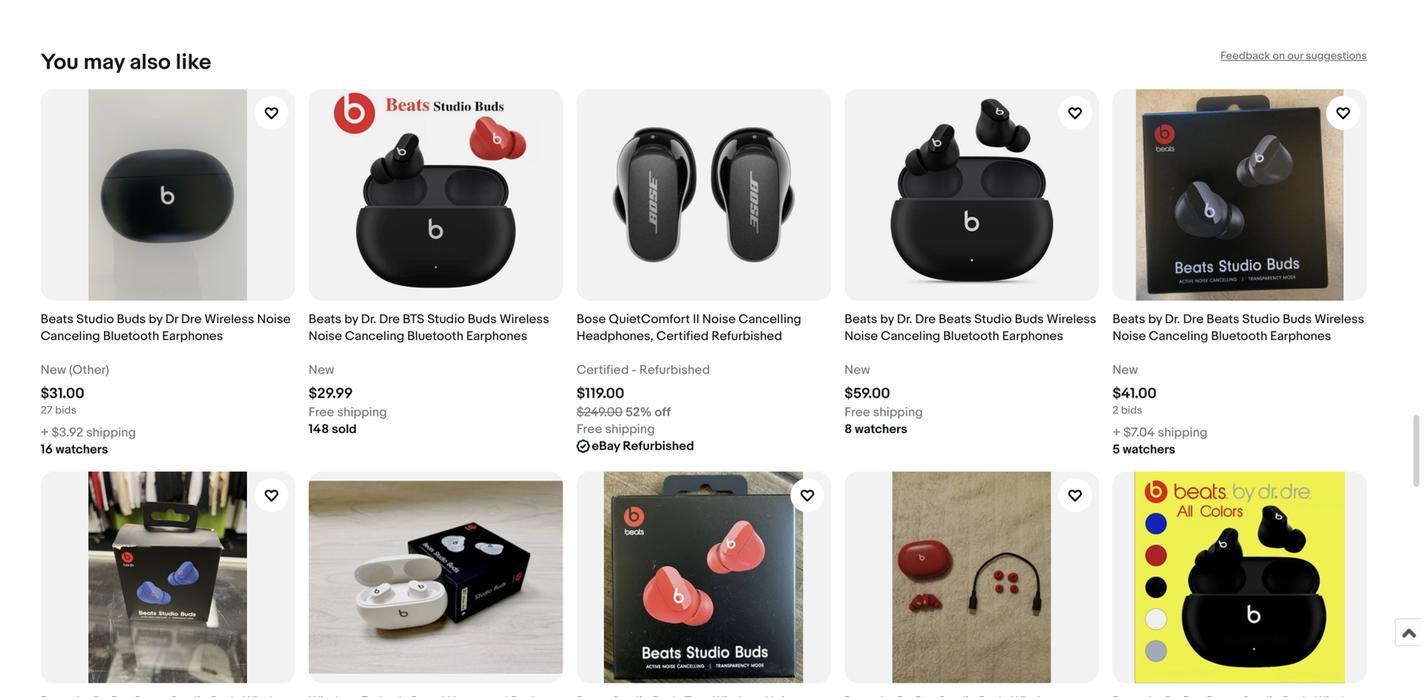 Task type: describe. For each thing, give the bounding box(es) containing it.
certified inside "certified - refurbished $119.00 $249.00 52% off free shipping"
[[577, 362, 629, 378]]

bluetooth for $59.00
[[943, 329, 1000, 344]]

beats for (other)
[[41, 312, 74, 327]]

ebay
[[592, 439, 620, 454]]

52%
[[626, 405, 652, 420]]

$41.00
[[1113, 385, 1157, 403]]

refurbished inside text field
[[623, 439, 694, 454]]

beats by dr. dre beats studio buds wireless noise canceling bluetooth earphones for $41.00
[[1113, 312, 1365, 344]]

+ $3.92 shipping text field
[[41, 424, 136, 441]]

buds for $59.00
[[1015, 312, 1044, 327]]

quietcomfort
[[609, 312, 690, 327]]

certified inside the bose quietcomfort ii noise cancelling headphones, certified refurbished
[[657, 329, 709, 344]]

cancelling
[[739, 312, 801, 327]]

(other)
[[69, 362, 109, 378]]

bluetooth for $29.99
[[407, 329, 464, 344]]

$41.00 text field
[[1113, 385, 1157, 403]]

beats by dr. dre bts studio buds wireless noise canceling bluetooth earphones
[[309, 312, 549, 344]]

$31.00
[[41, 385, 84, 403]]

new $59.00 free shipping 8 watchers
[[845, 362, 923, 437]]

you may also like
[[41, 49, 211, 76]]

148
[[309, 422, 329, 437]]

wireless for $29.99
[[500, 312, 549, 327]]

bts
[[403, 312, 424, 327]]

bids inside new (other) $31.00 27 bids + $3.92 shipping 16 watchers
[[55, 404, 77, 417]]

wireless for $41.00
[[1315, 312, 1365, 327]]

dre inside beats studio buds by dr dre wireless noise canceling bluetooth earphones
[[181, 312, 202, 327]]

16
[[41, 442, 53, 457]]

4 beats from the left
[[939, 312, 972, 327]]

ii
[[693, 312, 700, 327]]

free shipping text field for $29.99
[[309, 404, 387, 421]]

watchers inside new $41.00 2 bids + $7.04 shipping 5 watchers
[[1123, 442, 1176, 457]]

New text field
[[1113, 362, 1138, 379]]

bose
[[577, 312, 606, 327]]

noise inside beats studio buds by dr dre wireless noise canceling bluetooth earphones
[[257, 312, 291, 327]]

beats studio buds by dr dre wireless noise canceling bluetooth earphones
[[41, 312, 291, 344]]

canceling for $41.00
[[1149, 329, 1208, 344]]

beats for $59.00
[[845, 312, 878, 327]]

new for (other)
[[41, 362, 66, 378]]

by for $41.00
[[1148, 312, 1162, 327]]

feedback on our suggestions
[[1221, 49, 1367, 63]]

earphones for $59.00
[[1002, 329, 1063, 344]]

eBay Refurbished text field
[[592, 438, 694, 455]]

on
[[1273, 49, 1285, 63]]

shipping inside "certified - refurbished $119.00 $249.00 52% off free shipping"
[[605, 422, 655, 437]]

buds for $29.99
[[468, 312, 497, 327]]

also
[[130, 49, 171, 76]]

new $29.99 free shipping 148 sold
[[309, 362, 387, 437]]

5 watchers text field
[[1113, 441, 1176, 458]]

new (other) $31.00 27 bids + $3.92 shipping 16 watchers
[[41, 362, 136, 457]]

like
[[176, 49, 211, 76]]

27 bids text field
[[41, 404, 77, 417]]

27
[[41, 404, 53, 417]]

$249.00
[[577, 405, 623, 420]]

dre for $59.00
[[915, 312, 936, 327]]

dre for $41.00
[[1183, 312, 1204, 327]]

new for $41.00
[[1113, 362, 1138, 378]]

by inside beats studio buds by dr dre wireless noise canceling bluetooth earphones
[[149, 312, 163, 327]]

noise for $41.00
[[1113, 329, 1146, 344]]

dr. for $29.99
[[361, 312, 376, 327]]

wireless for $59.00
[[1047, 312, 1097, 327]]

free for $29.99
[[309, 405, 334, 420]]

sold
[[332, 422, 357, 437]]

+ inside new $41.00 2 bids + $7.04 shipping 5 watchers
[[1113, 425, 1121, 440]]

$59.00 text field
[[845, 385, 890, 403]]

earphones for $29.99
[[466, 329, 527, 344]]

shipping inside new (other) $31.00 27 bids + $3.92 shipping 16 watchers
[[86, 425, 136, 440]]

$7.04
[[1124, 425, 1155, 440]]

beats for $29.99
[[309, 312, 342, 327]]

dr. for $41.00
[[1165, 312, 1180, 327]]

noise for $29.99
[[309, 329, 342, 344]]

$3.92
[[52, 425, 83, 440]]

Certified - Refurbished text field
[[577, 362, 710, 379]]

$29.99
[[309, 385, 353, 403]]

headphones,
[[577, 329, 654, 344]]

certified - refurbished $119.00 $249.00 52% off free shipping
[[577, 362, 710, 437]]



Task type: vqa. For each thing, say whether or not it's contained in the screenshot.
8
yes



Task type: locate. For each thing, give the bounding box(es) containing it.
0 vertical spatial certified
[[657, 329, 709, 344]]

watchers inside new (other) $31.00 27 bids + $3.92 shipping 16 watchers
[[56, 442, 108, 457]]

studio
[[76, 312, 114, 327], [427, 312, 465, 327], [974, 312, 1012, 327], [1242, 312, 1280, 327]]

New text field
[[309, 362, 334, 379], [845, 362, 870, 379]]

4 by from the left
[[1148, 312, 1162, 327]]

new up the $59.00 text field
[[845, 362, 870, 378]]

2 free shipping text field from the left
[[845, 404, 923, 421]]

2
[[1113, 404, 1119, 417]]

4 canceling from the left
[[1149, 329, 1208, 344]]

16 watchers text field
[[41, 441, 108, 458]]

canceling down bts
[[345, 329, 404, 344]]

4 studio from the left
[[1242, 312, 1280, 327]]

by for $29.99
[[344, 312, 358, 327]]

2 beats by dr. dre beats studio buds wireless noise canceling bluetooth earphones from the left
[[1113, 312, 1365, 344]]

+ up 16
[[41, 425, 49, 440]]

shipping up 16 watchers text field on the left of the page
[[86, 425, 136, 440]]

0 horizontal spatial certified
[[577, 362, 629, 378]]

$119.00
[[577, 385, 624, 403]]

dre
[[181, 312, 202, 327], [379, 312, 400, 327], [915, 312, 936, 327], [1183, 312, 1204, 327]]

3 canceling from the left
[[881, 329, 940, 344]]

4 dre from the left
[[1183, 312, 1204, 327]]

earphones
[[162, 329, 223, 344], [466, 329, 527, 344], [1002, 329, 1063, 344], [1270, 329, 1331, 344]]

beats by dr. dre beats studio buds wireless noise canceling bluetooth earphones for $59.00
[[845, 312, 1097, 344]]

148 sold text field
[[309, 421, 357, 438]]

shipping up 5 watchers text field
[[1158, 425, 1208, 440]]

buds inside beats studio buds by dr dre wireless noise canceling bluetooth earphones
[[117, 312, 146, 327]]

2 new text field from the left
[[845, 362, 870, 379]]

1 horizontal spatial bids
[[1121, 404, 1143, 417]]

list
[[41, 76, 1381, 697]]

0 horizontal spatial free shipping text field
[[309, 404, 387, 421]]

bluetooth for $41.00
[[1211, 329, 1268, 344]]

new $41.00 2 bids + $7.04 shipping 5 watchers
[[1113, 362, 1208, 457]]

3 bluetooth from the left
[[943, 329, 1000, 344]]

wireless inside beats by dr. dre bts studio buds wireless noise canceling bluetooth earphones
[[500, 312, 549, 327]]

1 vertical spatial certified
[[577, 362, 629, 378]]

1 horizontal spatial beats by dr. dre beats studio buds wireless noise canceling bluetooth earphones
[[1113, 312, 1365, 344]]

suggestions
[[1306, 49, 1367, 63]]

by
[[149, 312, 163, 327], [344, 312, 358, 327], [880, 312, 894, 327], [1148, 312, 1162, 327]]

studio inside beats by dr. dre bts studio buds wireless noise canceling bluetooth earphones
[[427, 312, 465, 327]]

3 studio from the left
[[974, 312, 1012, 327]]

1 buds from the left
[[117, 312, 146, 327]]

refurbished
[[712, 329, 782, 344], [639, 362, 710, 378], [623, 439, 694, 454]]

2 wireless from the left
[[500, 312, 549, 327]]

free up 148
[[309, 405, 334, 420]]

shipping
[[337, 405, 387, 420], [873, 405, 923, 420], [605, 422, 655, 437], [86, 425, 136, 440], [1158, 425, 1208, 440]]

refurbished inside "certified - refurbished $119.00 $249.00 52% off free shipping"
[[639, 362, 710, 378]]

2 bids from the left
[[1121, 404, 1143, 417]]

new inside new $29.99 free shipping 148 sold
[[309, 362, 334, 378]]

watchers
[[855, 422, 908, 437], [56, 442, 108, 457], [1123, 442, 1176, 457]]

2 + from the left
[[1113, 425, 1121, 440]]

by up the $59.00 text field
[[880, 312, 894, 327]]

canceling inside beats studio buds by dr dre wireless noise canceling bluetooth earphones
[[41, 329, 100, 344]]

beats inside beats by dr. dre bts studio buds wireless noise canceling bluetooth earphones
[[309, 312, 342, 327]]

earphones inside beats studio buds by dr dre wireless noise canceling bluetooth earphones
[[162, 329, 223, 344]]

1 + from the left
[[41, 425, 49, 440]]

1 new text field from the left
[[309, 362, 334, 379]]

1 by from the left
[[149, 312, 163, 327]]

earphones inside beats by dr. dre bts studio buds wireless noise canceling bluetooth earphones
[[466, 329, 527, 344]]

beats inside beats studio buds by dr dre wireless noise canceling bluetooth earphones
[[41, 312, 74, 327]]

dr. for $59.00
[[897, 312, 912, 327]]

new up $41.00 text box
[[1113, 362, 1138, 378]]

2 earphones from the left
[[466, 329, 527, 344]]

free shipping text field down the $59.00 text field
[[845, 404, 923, 421]]

dr. inside beats by dr. dre bts studio buds wireless noise canceling bluetooth earphones
[[361, 312, 376, 327]]

new text field up the $59.00 text field
[[845, 362, 870, 379]]

3 beats from the left
[[845, 312, 878, 327]]

bids down $31.00
[[55, 404, 77, 417]]

free up 8
[[845, 405, 870, 420]]

1 horizontal spatial +
[[1113, 425, 1121, 440]]

by left bts
[[344, 312, 358, 327]]

1 earphones from the left
[[162, 329, 223, 344]]

refurbished right -
[[639, 362, 710, 378]]

canceling for $59.00
[[881, 329, 940, 344]]

0 horizontal spatial new text field
[[309, 362, 334, 379]]

new for $59.00
[[845, 362, 870, 378]]

buds for $41.00
[[1283, 312, 1312, 327]]

new inside new $41.00 2 bids + $7.04 shipping 5 watchers
[[1113, 362, 1138, 378]]

0 horizontal spatial bids
[[55, 404, 77, 417]]

0 horizontal spatial watchers
[[56, 442, 108, 457]]

feedback on our suggestions link
[[1221, 49, 1367, 63]]

5 beats from the left
[[1113, 312, 1146, 327]]

2 horizontal spatial dr.
[[1165, 312, 1180, 327]]

1 horizontal spatial free shipping text field
[[845, 404, 923, 421]]

studio for $29.99
[[427, 312, 465, 327]]

1 bluetooth from the left
[[103, 329, 159, 344]]

wireless inside beats studio buds by dr dre wireless noise canceling bluetooth earphones
[[205, 312, 254, 327]]

2 canceling from the left
[[345, 329, 404, 344]]

by left dr
[[149, 312, 163, 327]]

1 horizontal spatial new text field
[[845, 362, 870, 379]]

shipping down previous price $249.00 52% off text box
[[605, 422, 655, 437]]

you
[[41, 49, 79, 76]]

3 earphones from the left
[[1002, 329, 1063, 344]]

canceling for $29.99
[[345, 329, 404, 344]]

free inside new $59.00 free shipping 8 watchers
[[845, 405, 870, 420]]

free shipping text field for $59.00
[[845, 404, 923, 421]]

canceling inside beats by dr. dre bts studio buds wireless noise canceling bluetooth earphones
[[345, 329, 404, 344]]

1 vertical spatial refurbished
[[639, 362, 710, 378]]

2 beats from the left
[[309, 312, 342, 327]]

bids right '2'
[[1121, 404, 1143, 417]]

buds
[[117, 312, 146, 327], [468, 312, 497, 327], [1015, 312, 1044, 327], [1283, 312, 1312, 327]]

bluetooth
[[103, 329, 159, 344], [407, 329, 464, 344], [943, 329, 1000, 344], [1211, 329, 1268, 344]]

new text field up $29.99
[[309, 362, 334, 379]]

3 dre from the left
[[915, 312, 936, 327]]

bluetooth inside beats studio buds by dr dre wireless noise canceling bluetooth earphones
[[103, 329, 159, 344]]

2 horizontal spatial watchers
[[1123, 442, 1176, 457]]

noise
[[257, 312, 291, 327], [702, 312, 736, 327], [309, 329, 342, 344], [845, 329, 878, 344], [1113, 329, 1146, 344]]

shipping inside new $59.00 free shipping 8 watchers
[[873, 405, 923, 420]]

+ inside new (other) $31.00 27 bids + $3.92 shipping 16 watchers
[[41, 425, 49, 440]]

4 earphones from the left
[[1270, 329, 1331, 344]]

-
[[632, 362, 637, 378]]

1 canceling from the left
[[41, 329, 100, 344]]

shipping inside new $41.00 2 bids + $7.04 shipping 5 watchers
[[1158, 425, 1208, 440]]

8
[[845, 422, 852, 437]]

1 dr. from the left
[[361, 312, 376, 327]]

shipping up sold
[[337, 405, 387, 420]]

0 horizontal spatial beats by dr. dre beats studio buds wireless noise canceling bluetooth earphones
[[845, 312, 1097, 344]]

new up $29.99
[[309, 362, 334, 378]]

watchers down + $3.92 shipping text field
[[56, 442, 108, 457]]

$29.99 text field
[[309, 385, 353, 403]]

free inside "certified - refurbished $119.00 $249.00 52% off free shipping"
[[577, 422, 602, 437]]

our
[[1288, 49, 1303, 63]]

2 dre from the left
[[379, 312, 400, 327]]

0 horizontal spatial free
[[309, 405, 334, 420]]

2 studio from the left
[[427, 312, 465, 327]]

4 bluetooth from the left
[[1211, 329, 1268, 344]]

1 free shipping text field from the left
[[309, 404, 387, 421]]

3 buds from the left
[[1015, 312, 1044, 327]]

$31.00 text field
[[41, 385, 84, 403]]

Free shipping text field
[[309, 404, 387, 421], [845, 404, 923, 421]]

new up $31.00
[[41, 362, 66, 378]]

new text field for $29.99
[[309, 362, 334, 379]]

4 wireless from the left
[[1315, 312, 1365, 327]]

4 buds from the left
[[1283, 312, 1312, 327]]

2 new from the left
[[309, 362, 334, 378]]

shipping up 8 watchers text box
[[873, 405, 923, 420]]

2 bluetooth from the left
[[407, 329, 464, 344]]

bose quietcomfort ii noise cancelling headphones, certified refurbished
[[577, 312, 801, 344]]

new for $29.99
[[309, 362, 334, 378]]

1 horizontal spatial certified
[[657, 329, 709, 344]]

1 beats from the left
[[41, 312, 74, 327]]

Free shipping text field
[[577, 421, 655, 438]]

0 vertical spatial refurbished
[[712, 329, 782, 344]]

watchers down the $7.04
[[1123, 442, 1176, 457]]

certified up $119.00 text field
[[577, 362, 629, 378]]

$59.00
[[845, 385, 890, 403]]

list containing $31.00
[[41, 76, 1381, 697]]

earphones for $41.00
[[1270, 329, 1331, 344]]

0 horizontal spatial +
[[41, 425, 49, 440]]

beats for $41.00
[[1113, 312, 1146, 327]]

$119.00 text field
[[577, 385, 624, 403]]

+ up 5
[[1113, 425, 1121, 440]]

bluetooth inside beats by dr. dre bts studio buds wireless noise canceling bluetooth earphones
[[407, 329, 464, 344]]

+
[[41, 425, 49, 440], [1113, 425, 1121, 440]]

studio inside beats studio buds by dr dre wireless noise canceling bluetooth earphones
[[76, 312, 114, 327]]

previous price $249.00 52% off text field
[[577, 404, 671, 421]]

feedback
[[1221, 49, 1270, 63]]

8 watchers text field
[[845, 421, 908, 438]]

studio for $41.00
[[1242, 312, 1280, 327]]

free inside new $29.99 free shipping 148 sold
[[309, 405, 334, 420]]

4 new from the left
[[1113, 362, 1138, 378]]

New (Other) text field
[[41, 362, 109, 379]]

by up $41.00 text box
[[1148, 312, 1162, 327]]

beats
[[41, 312, 74, 327], [309, 312, 342, 327], [845, 312, 878, 327], [939, 312, 972, 327], [1113, 312, 1146, 327], [1207, 312, 1240, 327]]

watchers right 8
[[855, 422, 908, 437]]

shipping inside new $29.99 free shipping 148 sold
[[337, 405, 387, 420]]

dre for $29.99
[[379, 312, 400, 327]]

1 new from the left
[[41, 362, 66, 378]]

free
[[309, 405, 334, 420], [845, 405, 870, 420], [577, 422, 602, 437]]

free down $249.00
[[577, 422, 602, 437]]

free shipping text field up sold
[[309, 404, 387, 421]]

buds inside beats by dr. dre bts studio buds wireless noise canceling bluetooth earphones
[[468, 312, 497, 327]]

1 dre from the left
[[181, 312, 202, 327]]

dr.
[[361, 312, 376, 327], [897, 312, 912, 327], [1165, 312, 1180, 327]]

refurbished down cancelling
[[712, 329, 782, 344]]

2 dr. from the left
[[897, 312, 912, 327]]

noise for $59.00
[[845, 329, 878, 344]]

1 horizontal spatial free
[[577, 422, 602, 437]]

3 by from the left
[[880, 312, 894, 327]]

noise inside beats by dr. dre bts studio buds wireless noise canceling bluetooth earphones
[[309, 329, 342, 344]]

3 new from the left
[[845, 362, 870, 378]]

canceling up new $59.00 free shipping 8 watchers at the right bottom
[[881, 329, 940, 344]]

studio for $59.00
[[974, 312, 1012, 327]]

1 beats by dr. dre beats studio buds wireless noise canceling bluetooth earphones from the left
[[845, 312, 1097, 344]]

free for $59.00
[[845, 405, 870, 420]]

0 horizontal spatial dr.
[[361, 312, 376, 327]]

1 horizontal spatial watchers
[[855, 422, 908, 437]]

dr
[[165, 312, 178, 327]]

2 by from the left
[[344, 312, 358, 327]]

1 horizontal spatial dr.
[[897, 312, 912, 327]]

2 buds from the left
[[468, 312, 497, 327]]

new
[[41, 362, 66, 378], [309, 362, 334, 378], [845, 362, 870, 378], [1113, 362, 1138, 378]]

6 beats from the left
[[1207, 312, 1240, 327]]

wireless
[[205, 312, 254, 327], [500, 312, 549, 327], [1047, 312, 1097, 327], [1315, 312, 1365, 327]]

watchers inside new $59.00 free shipping 8 watchers
[[855, 422, 908, 437]]

1 wireless from the left
[[205, 312, 254, 327]]

certified
[[657, 329, 709, 344], [577, 362, 629, 378]]

canceling
[[41, 329, 100, 344], [345, 329, 404, 344], [881, 329, 940, 344], [1149, 329, 1208, 344]]

by for $59.00
[[880, 312, 894, 327]]

ebay refurbished
[[592, 439, 694, 454]]

off
[[655, 405, 671, 420]]

3 dr. from the left
[[1165, 312, 1180, 327]]

bids
[[55, 404, 77, 417], [1121, 404, 1143, 417]]

refurbished down off at the bottom left
[[623, 439, 694, 454]]

bids inside new $41.00 2 bids + $7.04 shipping 5 watchers
[[1121, 404, 1143, 417]]

5
[[1113, 442, 1120, 457]]

2 vertical spatial refurbished
[[623, 439, 694, 454]]

new text field for $59.00
[[845, 362, 870, 379]]

3 wireless from the left
[[1047, 312, 1097, 327]]

new inside new (other) $31.00 27 bids + $3.92 shipping 16 watchers
[[41, 362, 66, 378]]

new inside new $59.00 free shipping 8 watchers
[[845, 362, 870, 378]]

1 studio from the left
[[76, 312, 114, 327]]

2 horizontal spatial free
[[845, 405, 870, 420]]

1 bids from the left
[[55, 404, 77, 417]]

refurbished inside the bose quietcomfort ii noise cancelling headphones, certified refurbished
[[712, 329, 782, 344]]

certified down ii
[[657, 329, 709, 344]]

noise inside the bose quietcomfort ii noise cancelling headphones, certified refurbished
[[702, 312, 736, 327]]

dre inside beats by dr. dre bts studio buds wireless noise canceling bluetooth earphones
[[379, 312, 400, 327]]

canceling up 'new (other)' text box
[[41, 329, 100, 344]]

may
[[84, 49, 125, 76]]

+ $7.04 shipping text field
[[1113, 424, 1208, 441]]

2 bids text field
[[1113, 404, 1143, 417]]

beats by dr. dre beats studio buds wireless noise canceling bluetooth earphones
[[845, 312, 1097, 344], [1113, 312, 1365, 344]]

by inside beats by dr. dre bts studio buds wireless noise canceling bluetooth earphones
[[344, 312, 358, 327]]

canceling up $41.00
[[1149, 329, 1208, 344]]



